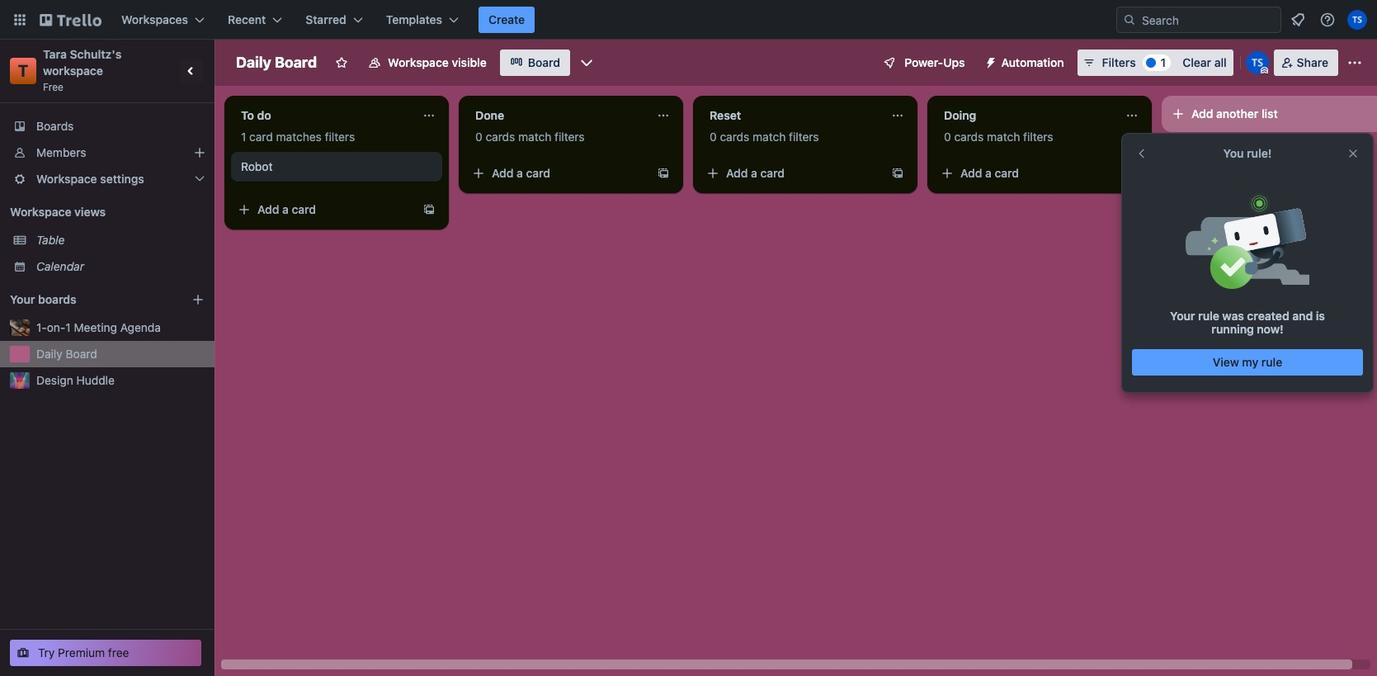 Task type: locate. For each thing, give the bounding box(es) containing it.
create from template… image for to do
[[423, 203, 436, 216]]

free
[[108, 645, 129, 660]]

design huddle
[[36, 373, 115, 387]]

add board image
[[191, 293, 205, 306]]

Search field
[[1137, 7, 1281, 32]]

a down robot link
[[282, 202, 289, 216]]

match down done text field
[[518, 130, 552, 144]]

2 horizontal spatial cards
[[955, 130, 984, 144]]

filters down done text field
[[555, 130, 585, 144]]

create button
[[479, 7, 535, 33]]

cards down doing
[[955, 130, 984, 144]]

1 left clear
[[1161, 55, 1166, 69]]

0 vertical spatial daily board
[[236, 54, 317, 71]]

3 cards from the left
[[955, 130, 984, 144]]

1 vertical spatial workspace
[[36, 172, 97, 186]]

0 vertical spatial rule
[[1199, 309, 1220, 323]]

1 horizontal spatial cards
[[720, 130, 750, 144]]

add a card down doing
[[961, 166, 1019, 180]]

rule
[[1199, 309, 1220, 323], [1262, 355, 1283, 369]]

create from template… image for done
[[657, 167, 670, 180]]

rule!
[[1247, 146, 1272, 160]]

workspace up table
[[10, 205, 71, 219]]

filters down the reset text field
[[789, 130, 819, 144]]

1 inside 'link'
[[66, 320, 71, 334]]

0 horizontal spatial daily board
[[36, 347, 97, 361]]

1 vertical spatial daily board
[[36, 347, 97, 361]]

filters
[[325, 130, 355, 144], [555, 130, 585, 144], [789, 130, 819, 144], [1024, 130, 1054, 144]]

0 cards match filters for doing
[[944, 130, 1054, 144]]

daily up design
[[36, 347, 63, 361]]

3 0 from the left
[[944, 130, 951, 144]]

add for done
[[492, 166, 514, 180]]

3 0 cards match filters from the left
[[944, 130, 1054, 144]]

is
[[1316, 309, 1326, 323]]

1 vertical spatial your
[[1170, 309, 1196, 323]]

2 cards from the left
[[720, 130, 750, 144]]

add a card button down done text field
[[466, 160, 650, 187]]

workspace
[[388, 55, 449, 69], [36, 172, 97, 186], [10, 205, 71, 219]]

filters down to do text box at the left top
[[325, 130, 355, 144]]

daily board up design huddle
[[36, 347, 97, 361]]

t
[[18, 61, 28, 80]]

add for reset
[[726, 166, 748, 180]]

0 for done
[[475, 130, 483, 144]]

card for reset
[[761, 166, 785, 180]]

1 down to
[[241, 130, 246, 144]]

0 vertical spatial workspace
[[388, 55, 449, 69]]

add a card down done
[[492, 166, 551, 180]]

1 filters from the left
[[325, 130, 355, 144]]

1 right 1-
[[66, 320, 71, 334]]

Doing text field
[[934, 102, 1116, 129]]

4 filters from the left
[[1024, 130, 1054, 144]]

2 horizontal spatial match
[[987, 130, 1020, 144]]

card down the reset text field
[[761, 166, 785, 180]]

share
[[1297, 55, 1329, 69]]

your left was
[[1170, 309, 1196, 323]]

add a card button down "doing" text field on the top of the page
[[934, 160, 1119, 187]]

card down done text field
[[526, 166, 551, 180]]

cards for doing
[[955, 130, 984, 144]]

0 notifications image
[[1288, 10, 1308, 30]]

0 cards match filters for reset
[[710, 130, 819, 144]]

0
[[475, 130, 483, 144], [710, 130, 717, 144], [944, 130, 951, 144]]

your left "boards"
[[10, 292, 35, 306]]

filters down "doing" text field on the top of the page
[[1024, 130, 1054, 144]]

0 vertical spatial daily
[[236, 54, 271, 71]]

match for reset
[[753, 130, 786, 144]]

try premium free
[[38, 645, 129, 660]]

table
[[36, 233, 65, 247]]

Reset text field
[[700, 102, 882, 129]]

2 vertical spatial workspace
[[10, 205, 71, 219]]

star or unstar board image
[[335, 56, 348, 69]]

boards
[[38, 292, 76, 306]]

show menu image
[[1347, 54, 1364, 71]]

2 match from the left
[[753, 130, 786, 144]]

0 vertical spatial 1
[[1161, 55, 1166, 69]]

board
[[275, 54, 317, 71], [528, 55, 560, 69], [66, 347, 97, 361]]

workspace down the templates popup button at the left
[[388, 55, 449, 69]]

a
[[517, 166, 523, 180], [751, 166, 758, 180], [986, 166, 992, 180], [282, 202, 289, 216]]

workspaces
[[121, 12, 188, 26]]

add a card
[[492, 166, 551, 180], [726, 166, 785, 180], [961, 166, 1019, 180], [258, 202, 316, 216]]

add down robot
[[258, 202, 279, 216]]

1 0 cards match filters from the left
[[475, 130, 585, 144]]

0 horizontal spatial 0
[[475, 130, 483, 144]]

add left another
[[1192, 106, 1214, 121]]

0 vertical spatial your
[[10, 292, 35, 306]]

add down 'reset'
[[726, 166, 748, 180]]

1 card matches filters
[[241, 130, 355, 144]]

view
[[1213, 355, 1240, 369]]

card
[[249, 130, 273, 144], [526, 166, 551, 180], [761, 166, 785, 180], [995, 166, 1019, 180], [292, 202, 316, 216]]

add a card down robot
[[258, 202, 316, 216]]

card for done
[[526, 166, 551, 180]]

0 cards match filters down the reset text field
[[710, 130, 819, 144]]

tara schultz's workspace link
[[43, 47, 125, 78]]

0 down 'reset'
[[710, 130, 717, 144]]

match
[[518, 130, 552, 144], [753, 130, 786, 144], [987, 130, 1020, 144]]

all
[[1215, 55, 1227, 69]]

3 match from the left
[[987, 130, 1020, 144]]

daily board inside text field
[[236, 54, 317, 71]]

2 0 cards match filters from the left
[[710, 130, 819, 144]]

cards
[[486, 130, 515, 144], [720, 130, 750, 144], [955, 130, 984, 144]]

card down robot link
[[292, 202, 316, 216]]

filters
[[1102, 55, 1136, 69]]

2 horizontal spatial 1
[[1161, 55, 1166, 69]]

starred
[[306, 12, 346, 26]]

1 horizontal spatial match
[[753, 130, 786, 144]]

board up design huddle
[[66, 347, 97, 361]]

clear
[[1183, 55, 1212, 69]]

2 0 from the left
[[710, 130, 717, 144]]

add down doing
[[961, 166, 983, 180]]

Done text field
[[466, 102, 647, 129]]

1 0 from the left
[[475, 130, 483, 144]]

a down "doing" text field on the top of the page
[[986, 166, 992, 180]]

created
[[1248, 309, 1290, 323]]

1 horizontal spatial daily board
[[236, 54, 317, 71]]

board left star or unstar board "image"
[[275, 54, 317, 71]]

add a card button for to do
[[231, 196, 416, 223]]

your rule was created and is running now!
[[1170, 309, 1326, 336]]

0 horizontal spatial your
[[10, 292, 35, 306]]

daily board
[[236, 54, 317, 71], [36, 347, 97, 361]]

workspace for workspace views
[[10, 205, 71, 219]]

board left customize views image at the top
[[528, 55, 560, 69]]

add a card button
[[466, 160, 650, 187], [700, 160, 885, 187], [934, 160, 1119, 187], [231, 196, 416, 223]]

daily down recent dropdown button
[[236, 54, 271, 71]]

0 cards match filters
[[475, 130, 585, 144], [710, 130, 819, 144], [944, 130, 1054, 144]]

0 cards match filters down "doing" text field on the top of the page
[[944, 130, 1054, 144]]

card down "doing" text field on the top of the page
[[995, 166, 1019, 180]]

a down the reset text field
[[751, 166, 758, 180]]

workspace
[[43, 64, 103, 78]]

2 horizontal spatial 0 cards match filters
[[944, 130, 1054, 144]]

filters for to do
[[325, 130, 355, 144]]

add a card button down the reset text field
[[700, 160, 885, 187]]

rule right my
[[1262, 355, 1283, 369]]

cards for reset
[[720, 130, 750, 144]]

add down done
[[492, 166, 514, 180]]

workspace inside popup button
[[36, 172, 97, 186]]

1 vertical spatial rule
[[1262, 355, 1283, 369]]

1
[[1161, 55, 1166, 69], [241, 130, 246, 144], [66, 320, 71, 334]]

automation button
[[979, 50, 1074, 76]]

daily
[[236, 54, 271, 71], [36, 347, 63, 361]]

0 cards match filters down done text field
[[475, 130, 585, 144]]

0 horizontal spatial 0 cards match filters
[[475, 130, 585, 144]]

card for to do
[[292, 202, 316, 216]]

add a card button down robot link
[[231, 196, 416, 223]]

2 filters from the left
[[555, 130, 585, 144]]

0 horizontal spatial cards
[[486, 130, 515, 144]]

workspace settings
[[36, 172, 144, 186]]

3 filters from the left
[[789, 130, 819, 144]]

1 match from the left
[[518, 130, 552, 144]]

a for done
[[517, 166, 523, 180]]

and
[[1293, 309, 1313, 323]]

0 for reset
[[710, 130, 717, 144]]

1 horizontal spatial board
[[275, 54, 317, 71]]

0 for doing
[[944, 130, 951, 144]]

rule left was
[[1199, 309, 1220, 323]]

0 down done
[[475, 130, 483, 144]]

board inside text field
[[275, 54, 317, 71]]

power-ups button
[[872, 50, 975, 76]]

1 horizontal spatial 0 cards match filters
[[710, 130, 819, 144]]

0 down doing
[[944, 130, 951, 144]]

1 horizontal spatial 1
[[241, 130, 246, 144]]

match down "doing" text field on the top of the page
[[987, 130, 1020, 144]]

1 horizontal spatial create from template… image
[[657, 167, 670, 180]]

running
[[1212, 322, 1254, 336]]

daily board down recent dropdown button
[[236, 54, 317, 71]]

card down do
[[249, 130, 273, 144]]

add a card for done
[[492, 166, 551, 180]]

your
[[10, 292, 35, 306], [1170, 309, 1196, 323]]

was
[[1223, 309, 1245, 323]]

meeting
[[74, 320, 117, 334]]

1 horizontal spatial 0
[[710, 130, 717, 144]]

2 horizontal spatial 0
[[944, 130, 951, 144]]

tara schultz (taraschultz7) image
[[1246, 51, 1269, 74]]

do
[[257, 108, 271, 122]]

1 horizontal spatial daily
[[236, 54, 271, 71]]

your inside your rule was created and is running now!
[[1170, 309, 1196, 323]]

1-on-1 meeting agenda link
[[36, 319, 205, 336]]

1 for 1 card matches filters
[[241, 130, 246, 144]]

add a card for reset
[[726, 166, 785, 180]]

matches
[[276, 130, 322, 144]]

2 horizontal spatial create from template… image
[[891, 167, 905, 180]]

1 horizontal spatial your
[[1170, 309, 1196, 323]]

filters for done
[[555, 130, 585, 144]]

0 horizontal spatial create from template… image
[[423, 203, 436, 216]]

filters for reset
[[789, 130, 819, 144]]

cards down 'reset'
[[720, 130, 750, 144]]

cards down done
[[486, 130, 515, 144]]

workspace navigation collapse icon image
[[180, 59, 203, 83]]

0 horizontal spatial rule
[[1199, 309, 1220, 323]]

create from template… image
[[657, 167, 670, 180], [891, 167, 905, 180], [423, 203, 436, 216]]

now!
[[1257, 322, 1284, 336]]

workspace inside button
[[388, 55, 449, 69]]

free
[[43, 81, 64, 93]]

1 vertical spatial 1
[[241, 130, 246, 144]]

power-
[[905, 55, 944, 69]]

2 vertical spatial 1
[[66, 320, 71, 334]]

add a card down 'reset'
[[726, 166, 785, 180]]

rule inside your rule was created and is running now!
[[1199, 309, 1220, 323]]

1 cards from the left
[[486, 130, 515, 144]]

add
[[1192, 106, 1214, 121], [492, 166, 514, 180], [726, 166, 748, 180], [961, 166, 983, 180], [258, 202, 279, 216]]

1 horizontal spatial rule
[[1262, 355, 1283, 369]]

Board name text field
[[228, 50, 325, 76]]

schultz's
[[70, 47, 122, 61]]

a down done text field
[[517, 166, 523, 180]]

workspace down members
[[36, 172, 97, 186]]

share button
[[1274, 50, 1339, 76]]

0 horizontal spatial daily
[[36, 347, 63, 361]]

your for your boards
[[10, 292, 35, 306]]

0 horizontal spatial 1
[[66, 320, 71, 334]]

0 horizontal spatial board
[[66, 347, 97, 361]]

done
[[475, 108, 504, 122]]

board link
[[500, 50, 570, 76]]

match down the reset text field
[[753, 130, 786, 144]]

0 horizontal spatial match
[[518, 130, 552, 144]]



Task type: vqa. For each thing, say whether or not it's contained in the screenshot.
trial
no



Task type: describe. For each thing, give the bounding box(es) containing it.
daily inside text field
[[236, 54, 271, 71]]

design
[[36, 373, 73, 387]]

list
[[1262, 106, 1278, 121]]

t link
[[10, 58, 36, 84]]

a for reset
[[751, 166, 758, 180]]

workspace for workspace visible
[[388, 55, 449, 69]]

views
[[74, 205, 106, 219]]

ups
[[944, 55, 965, 69]]

another
[[1217, 106, 1259, 121]]

members
[[36, 145, 86, 159]]

back to home image
[[40, 7, 102, 33]]

design huddle link
[[36, 372, 205, 389]]

add inside "add another list" button
[[1192, 106, 1214, 121]]

members link
[[0, 139, 215, 166]]

my
[[1243, 355, 1259, 369]]

visible
[[452, 55, 487, 69]]

sm image
[[979, 50, 1002, 73]]

huddle
[[76, 373, 115, 387]]

open information menu image
[[1320, 12, 1336, 28]]

customize views image
[[579, 54, 595, 71]]

calendar link
[[36, 258, 205, 275]]

match for doing
[[987, 130, 1020, 144]]

1-on-1 meeting agenda
[[36, 320, 161, 334]]

templates button
[[376, 7, 469, 33]]

you rule! image
[[1186, 193, 1310, 290]]

your for your rule was created and is running now!
[[1170, 309, 1196, 323]]

table link
[[36, 232, 205, 248]]

agenda
[[120, 320, 161, 334]]

recent
[[228, 12, 266, 26]]

workspace views
[[10, 205, 106, 219]]

a for to do
[[282, 202, 289, 216]]

workspace settings button
[[0, 166, 215, 192]]

automation
[[1002, 55, 1065, 69]]

boards link
[[0, 113, 215, 139]]

search image
[[1123, 13, 1137, 26]]

create from template… image for reset
[[891, 167, 905, 180]]

0 cards match filters for done
[[475, 130, 585, 144]]

create
[[489, 12, 525, 26]]

robot
[[241, 159, 273, 173]]

try
[[38, 645, 55, 660]]

workspace for workspace settings
[[36, 172, 97, 186]]

workspace visible
[[388, 55, 487, 69]]

rule inside view my rule button
[[1262, 355, 1283, 369]]

premium
[[58, 645, 105, 660]]

cards for done
[[486, 130, 515, 144]]

primary element
[[0, 0, 1378, 40]]

tara schultz's workspace free
[[43, 47, 125, 93]]

to do
[[241, 108, 271, 122]]

you rule!
[[1224, 146, 1272, 160]]

add another list button
[[1162, 96, 1378, 132]]

try premium free button
[[10, 640, 201, 666]]

filters for doing
[[1024, 130, 1054, 144]]

on-
[[47, 320, 66, 334]]

daily board link
[[36, 346, 205, 362]]

workspace visible button
[[358, 50, 497, 76]]

your boards
[[10, 292, 76, 306]]

templates
[[386, 12, 442, 26]]

calendar
[[36, 259, 84, 273]]

1 vertical spatial daily
[[36, 347, 63, 361]]

this member is an admin of this board. image
[[1261, 67, 1268, 74]]

add a card for to do
[[258, 202, 316, 216]]

clear all
[[1183, 55, 1227, 69]]

reset
[[710, 108, 741, 122]]

add a card button for reset
[[700, 160, 885, 187]]

add a card button for done
[[466, 160, 650, 187]]

2 horizontal spatial board
[[528, 55, 560, 69]]

1-
[[36, 320, 47, 334]]

match for done
[[518, 130, 552, 144]]

workspaces button
[[111, 7, 215, 33]]

view my rule
[[1213, 355, 1283, 369]]

tara schultz (taraschultz7) image
[[1348, 10, 1368, 30]]

recent button
[[218, 7, 292, 33]]

starred button
[[296, 7, 373, 33]]

To do text field
[[231, 102, 413, 129]]

your boards with 3 items element
[[10, 290, 167, 310]]

boards
[[36, 119, 74, 133]]

1 for 1
[[1161, 55, 1166, 69]]

you
[[1224, 146, 1244, 160]]

robot link
[[241, 158, 433, 175]]

add another list
[[1192, 106, 1278, 121]]

settings
[[100, 172, 144, 186]]

view my rule button
[[1132, 349, 1364, 376]]

doing
[[944, 108, 977, 122]]

add for to do
[[258, 202, 279, 216]]

to
[[241, 108, 254, 122]]

tara
[[43, 47, 67, 61]]

clear all button
[[1176, 50, 1234, 76]]

power-ups
[[905, 55, 965, 69]]



